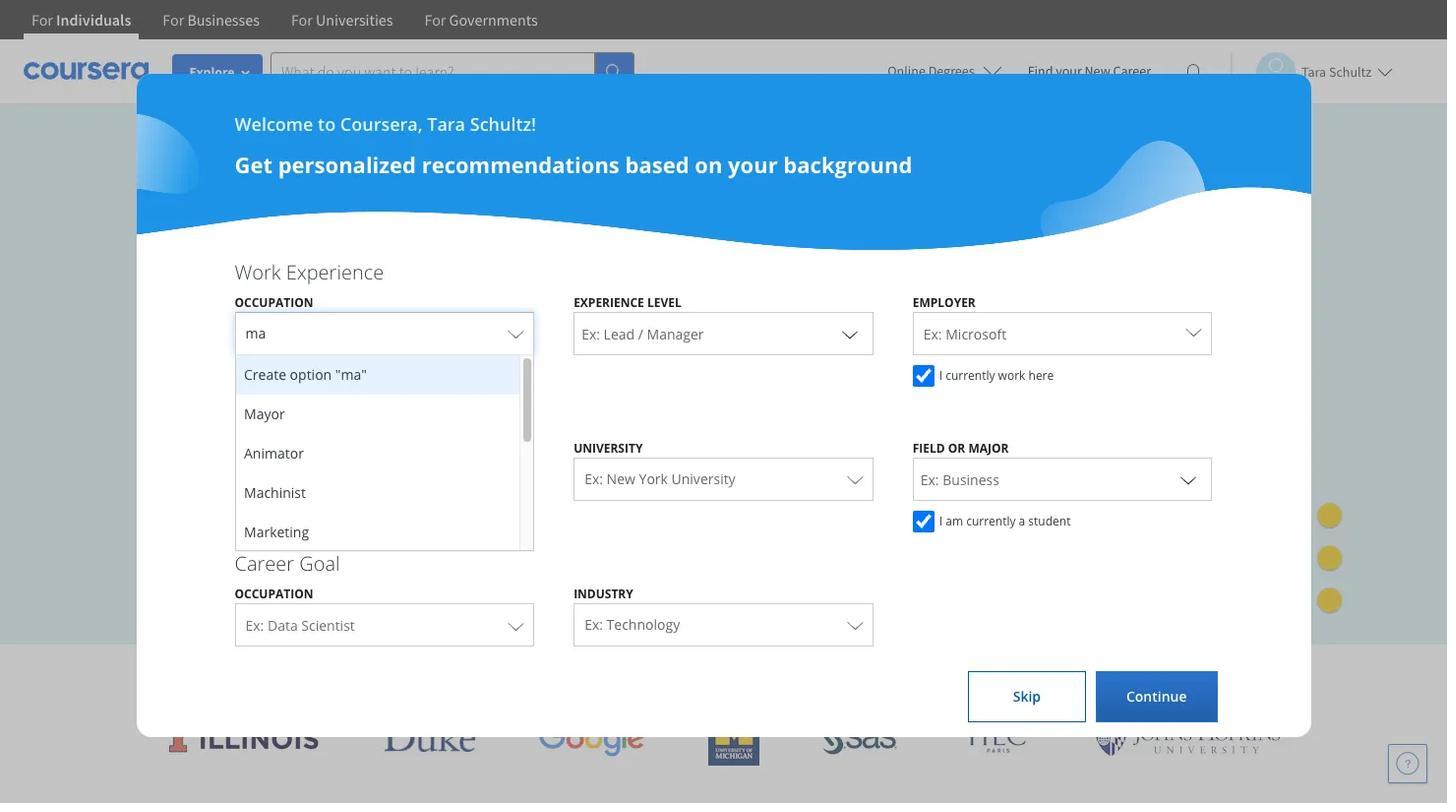 Task type: locate. For each thing, give the bounding box(es) containing it.
0 horizontal spatial experience
[[286, 259, 384, 285]]

help center image
[[1396, 752, 1420, 775]]

1 for from the left
[[31, 10, 53, 30]]

1 vertical spatial your
[[728, 150, 778, 179]]

/year with 14-day money-back guarantee button
[[153, 532, 485, 552]]

occupation inside work experience element
[[235, 294, 313, 311]]

your left background
[[728, 150, 778, 179]]

included
[[644, 310, 731, 340]]

leading universities and companies with coursera plus
[[513, 659, 1118, 692]]

currently left a on the right bottom
[[967, 513, 1016, 529]]

new
[[1085, 62, 1111, 80], [607, 469, 636, 488]]

experience left level
[[574, 294, 644, 311]]

0 vertical spatial occupation
[[235, 294, 313, 311]]

coursera image
[[24, 55, 149, 87]]

experience up ready
[[286, 259, 384, 285]]

your inside 'onboardingmodal' dialog
[[728, 150, 778, 179]]

ex: down the industry
[[585, 615, 603, 634]]

0 horizontal spatial career
[[235, 550, 294, 577]]

ex: for ex: new york university
[[585, 469, 603, 488]]

for universities
[[291, 10, 393, 30]]

2 vertical spatial your
[[153, 345, 199, 375]]

0 horizontal spatial university
[[574, 440, 643, 457]]

row group
[[236, 355, 519, 788]]

universities
[[605, 659, 731, 692]]

0 vertical spatial experience
[[286, 259, 384, 285]]

with left 14-
[[243, 533, 274, 551]]

i
[[940, 367, 943, 384], [940, 513, 943, 529]]

currently inside work experience element
[[946, 367, 995, 384]]

for left 'individuals'
[[31, 10, 53, 30]]

trial
[[296, 486, 327, 506]]

1 occupation from the top
[[235, 294, 313, 311]]

onboardingmodal dialog
[[0, 0, 1448, 803]]

currently
[[946, 367, 995, 384], [967, 513, 1016, 529]]

duke university image
[[384, 720, 475, 752]]

1 vertical spatial i
[[940, 513, 943, 529]]

for left businesses
[[163, 10, 184, 30]]

free
[[263, 486, 293, 506]]

occupation for career
[[235, 586, 313, 602]]

individuals
[[56, 10, 131, 30]]

new left york
[[607, 469, 636, 488]]

1 horizontal spatial with
[[912, 659, 959, 692]]

currently left work on the right of the page
[[946, 367, 995, 384]]

1 horizontal spatial day
[[297, 533, 322, 551]]

student
[[1029, 513, 1071, 529]]

0 horizontal spatial day
[[235, 486, 260, 506]]

Occupation field
[[236, 312, 533, 355]]

for businesses
[[163, 10, 260, 30]]

access
[[257, 276, 323, 305]]

1 vertical spatial experience
[[574, 294, 644, 311]]

your right find
[[1056, 62, 1082, 80]]

to up personalized
[[318, 112, 336, 136]]

university up york
[[574, 440, 643, 457]]

1 horizontal spatial and
[[737, 659, 779, 692]]

Industry field
[[575, 603, 873, 647]]

0 vertical spatial university
[[574, 440, 643, 457]]

1 horizontal spatial experience
[[574, 294, 644, 311]]

0 horizontal spatial chevron down image
[[499, 467, 523, 491]]

0 horizontal spatial your
[[153, 345, 199, 375]]

1 horizontal spatial new
[[1085, 62, 1111, 80]]

1 vertical spatial career
[[235, 550, 294, 577]]

None search field
[[271, 52, 635, 91]]

occupation inside career goal element
[[235, 586, 313, 602]]

0 vertical spatial day
[[235, 486, 260, 506]]

0 horizontal spatial new
[[607, 469, 636, 488]]

ex: down "employer"
[[924, 325, 942, 343]]

0 vertical spatial chevron down image
[[838, 322, 862, 345]]

0 vertical spatial currently
[[946, 367, 995, 384]]

in
[[737, 310, 755, 340]]

and down industry field
[[737, 659, 779, 692]]

option
[[289, 365, 331, 384]]

courses,
[[546, 276, 630, 305]]

start 7-day free trial
[[185, 486, 327, 506]]

new right find
[[1085, 62, 1111, 80]]

1 i from the top
[[940, 367, 943, 384]]

on right based
[[695, 150, 723, 179]]

1 vertical spatial new
[[607, 469, 636, 488]]

anytime
[[284, 441, 341, 460]]

1 horizontal spatial university
[[672, 469, 736, 488]]

with left coursera at the bottom right
[[912, 659, 959, 692]]

and up subscription
[[245, 310, 284, 340]]

3 for from the left
[[291, 10, 313, 30]]

/year
[[203, 533, 239, 551]]

guarantee
[[414, 533, 485, 551]]

ex: left york
[[585, 469, 603, 488]]

get
[[235, 150, 273, 179]]

0 vertical spatial to
[[318, 112, 336, 136]]

marketing
[[244, 523, 309, 541]]

1 vertical spatial occupation
[[235, 586, 313, 602]]

i right by checking this box, i am confirming that the employer listed above is my current employer. checkbox
[[940, 367, 943, 384]]

for left governments
[[425, 10, 446, 30]]

currently inside education element
[[967, 513, 1016, 529]]

4 for from the left
[[425, 10, 446, 30]]

0 vertical spatial on
[[695, 150, 723, 179]]

I currently work here checkbox
[[913, 365, 935, 387]]

experience level
[[574, 294, 682, 311]]

1 vertical spatial to
[[328, 276, 349, 305]]

on up included
[[705, 276, 731, 305]]

1 vertical spatial university
[[672, 469, 736, 488]]

machinist
[[244, 483, 306, 502]]

1 vertical spatial currently
[[967, 513, 1016, 529]]

0 vertical spatial new
[[1085, 62, 1111, 80]]

ex: for ex: microsoft
[[924, 325, 942, 343]]

career left show notifications image
[[1113, 62, 1151, 80]]

to
[[318, 112, 336, 136], [328, 276, 349, 305]]

chevron down image
[[838, 322, 862, 345], [499, 467, 523, 491]]

to up ready
[[328, 276, 349, 305]]

on
[[695, 150, 723, 179], [705, 276, 731, 305]]

animator
[[244, 444, 304, 463]]

university right york
[[672, 469, 736, 488]]

for for universities
[[291, 10, 313, 30]]

work experience
[[235, 259, 384, 285]]

1 vertical spatial on
[[705, 276, 731, 305]]

for left universities at the left of the page
[[291, 10, 313, 30]]

chevron down image inside education element
[[499, 467, 523, 491]]

day inside button
[[235, 486, 260, 506]]

welcome to coursera, tara schultz!
[[235, 112, 536, 136]]

0 vertical spatial and
[[245, 310, 284, 340]]

career down marketing
[[235, 550, 294, 577]]

skip button
[[968, 671, 1086, 722]]

1 horizontal spatial your
[[728, 150, 778, 179]]

show notifications image
[[1182, 64, 1206, 88]]

for for businesses
[[163, 10, 184, 30]]

0 vertical spatial with
[[243, 533, 274, 551]]

ex: for ex: data scientist
[[246, 616, 264, 635]]

companies
[[785, 659, 906, 692]]

university of michigan image
[[708, 711, 759, 766]]

unlimited access to 7,000+ world-class courses, hands-on projects, and job-ready certificate programs—all included in your subscription
[[153, 276, 755, 375]]

am
[[946, 513, 963, 529]]

programs—all
[[496, 310, 639, 340]]

ex: inside work experience element
[[924, 325, 942, 343]]

university
[[574, 440, 643, 457], [672, 469, 736, 488]]

occupation for work
[[235, 294, 313, 311]]

0 vertical spatial your
[[1056, 62, 1082, 80]]

occupation up data
[[235, 586, 313, 602]]

ready
[[328, 310, 385, 340]]

ex: inside education element
[[585, 469, 603, 488]]

2 occupation from the top
[[235, 586, 313, 602]]

0 vertical spatial career
[[1113, 62, 1151, 80]]

get personalized recommendations based on your background
[[235, 150, 913, 179]]

1 vertical spatial day
[[297, 533, 322, 551]]

your down 'projects,' in the top left of the page
[[153, 345, 199, 375]]

education element
[[215, 404, 1233, 542]]

i left am
[[940, 513, 943, 529]]

1 vertical spatial chevron down image
[[499, 467, 523, 491]]

money-
[[326, 533, 377, 551]]

on inside dialog
[[695, 150, 723, 179]]

chevron down image inside work experience element
[[838, 322, 862, 345]]

day
[[235, 486, 260, 506], [297, 533, 322, 551]]

occupation down work
[[235, 294, 313, 311]]

career
[[1113, 62, 1151, 80], [235, 550, 294, 577]]

experience
[[286, 259, 384, 285], [574, 294, 644, 311]]

0 vertical spatial i
[[940, 367, 943, 384]]

1 horizontal spatial chevron down image
[[838, 322, 862, 345]]

job-
[[289, 310, 328, 340]]

world-
[[428, 276, 492, 305]]

or
[[948, 440, 966, 457]]

here
[[1029, 367, 1054, 384]]

1 horizontal spatial career
[[1113, 62, 1151, 80]]

ex: left data
[[246, 616, 264, 635]]

row group containing create option "ma"
[[236, 355, 519, 788]]

i for education
[[940, 513, 943, 529]]

your
[[1056, 62, 1082, 80], [728, 150, 778, 179], [153, 345, 199, 375]]

career goal
[[235, 550, 340, 577]]

0 horizontal spatial and
[[245, 310, 284, 340]]

leading
[[519, 659, 599, 692]]

with
[[243, 533, 274, 551], [912, 659, 959, 692]]

schultz!
[[470, 112, 536, 136]]

2 for from the left
[[163, 10, 184, 30]]

microsoft
[[946, 325, 1007, 343]]

for for individuals
[[31, 10, 53, 30]]

1 vertical spatial with
[[912, 659, 959, 692]]

2 i from the top
[[940, 513, 943, 529]]

University field
[[575, 458, 873, 501]]

0 horizontal spatial with
[[243, 533, 274, 551]]



Task type: vqa. For each thing, say whether or not it's contained in the screenshot.
'Education'
yes



Task type: describe. For each thing, give the bounding box(es) containing it.
/year with 14-day money-back guarantee
[[203, 533, 485, 551]]

projects,
[[153, 310, 239, 340]]

skip
[[1013, 687, 1041, 706]]

i am currently a student
[[940, 513, 1071, 529]]

7-
[[222, 486, 235, 506]]

new inside education element
[[607, 469, 636, 488]]

find
[[1028, 62, 1053, 80]]

businesses
[[187, 10, 260, 30]]

I am currently a student checkbox
[[913, 511, 935, 532]]

hands-
[[635, 276, 705, 305]]

and inside unlimited access to 7,000+ world-class courses, hands-on projects, and job-ready certificate programs—all included in your subscription
[[245, 310, 284, 340]]

unlimited
[[153, 276, 252, 305]]

goal
[[299, 550, 340, 577]]

ex: data scientist
[[246, 616, 355, 635]]

subscription
[[205, 345, 329, 375]]

industry
[[574, 586, 634, 602]]

employer
[[913, 294, 976, 311]]

start 7-day free trial button
[[153, 473, 359, 520]]

work
[[998, 367, 1026, 384]]

to inside unlimited access to 7,000+ world-class courses, hands-on projects, and job-ready certificate programs—all included in your subscription
[[328, 276, 349, 305]]

Occupation text field
[[246, 316, 499, 354]]

create
[[244, 365, 286, 384]]

data
[[268, 616, 298, 635]]

degree
[[235, 440, 280, 457]]

find your new career link
[[1018, 59, 1161, 84]]

coursera plus image
[[153, 185, 452, 214]]

tara
[[427, 112, 466, 136]]

cancel
[[236, 441, 280, 460]]

for governments
[[425, 10, 538, 30]]

"ma"
[[335, 365, 366, 384]]

university of illinois at urbana-champaign image
[[167, 723, 320, 754]]

education
[[235, 404, 323, 431]]

coursera,
[[340, 112, 423, 136]]

7,000+
[[355, 276, 422, 305]]

major
[[969, 440, 1009, 457]]

/month,
[[177, 441, 232, 460]]

continue
[[1127, 687, 1187, 706]]

i for work experience
[[940, 367, 943, 384]]

to inside 'onboardingmodal' dialog
[[318, 112, 336, 136]]

ex: technology
[[585, 615, 680, 634]]

for individuals
[[31, 10, 131, 30]]

career goal element
[[215, 550, 1233, 656]]

plus
[[1072, 659, 1118, 692]]

banner navigation
[[16, 0, 554, 54]]

1 vertical spatial and
[[737, 659, 779, 692]]

work
[[235, 259, 281, 285]]

row group inside work experience element
[[236, 355, 519, 788]]

field or major
[[913, 440, 1009, 457]]

chevron down image for degree
[[499, 467, 523, 491]]

background
[[784, 150, 913, 179]]

for for governments
[[425, 10, 446, 30]]

a
[[1019, 513, 1026, 529]]

recommendations
[[422, 150, 620, 179]]

technology
[[607, 615, 680, 634]]

johns hopkins university image
[[1094, 720, 1281, 757]]

chevron down image for experience level
[[838, 322, 862, 345]]

chevron down image
[[1177, 467, 1201, 491]]

universities
[[316, 10, 393, 30]]

scientist
[[301, 616, 355, 635]]

day inside button
[[297, 533, 322, 551]]

ex: microsoft
[[924, 325, 1007, 343]]

york
[[639, 469, 668, 488]]

create option "ma"
[[244, 365, 366, 384]]

governments
[[449, 10, 538, 30]]

sas image
[[823, 723, 898, 754]]

hec paris image
[[961, 718, 1030, 759]]

find your new career
[[1028, 62, 1151, 80]]

work experience element
[[215, 259, 1233, 788]]

start
[[185, 486, 219, 506]]

coursera
[[965, 659, 1066, 692]]

field
[[913, 440, 945, 457]]

personalized
[[278, 150, 416, 179]]

i currently work here
[[940, 367, 1054, 384]]

ex: for ex: technology
[[585, 615, 603, 634]]

level
[[647, 294, 682, 311]]

on inside unlimited access to 7,000+ world-class courses, hands-on projects, and job-ready certificate programs—all included in your subscription
[[705, 276, 731, 305]]

based
[[625, 150, 689, 179]]

back
[[377, 533, 410, 551]]

continue button
[[1096, 671, 1218, 722]]

2 horizontal spatial your
[[1056, 62, 1082, 80]]

certificate
[[391, 310, 490, 340]]

14-
[[277, 533, 297, 551]]

ex: new york university
[[585, 469, 736, 488]]

your inside unlimited access to 7,000+ world-class courses, hands-on projects, and job-ready certificate programs—all included in your subscription
[[153, 345, 199, 375]]

class
[[492, 276, 541, 305]]

career inside 'onboardingmodal' dialog
[[235, 550, 294, 577]]

welcome
[[235, 112, 313, 136]]

with inside /year with 14-day money-back guarantee button
[[243, 533, 274, 551]]

google image
[[538, 720, 645, 757]]

/month, cancel anytime
[[177, 441, 341, 460]]

new inside find your new career link
[[1085, 62, 1111, 80]]



